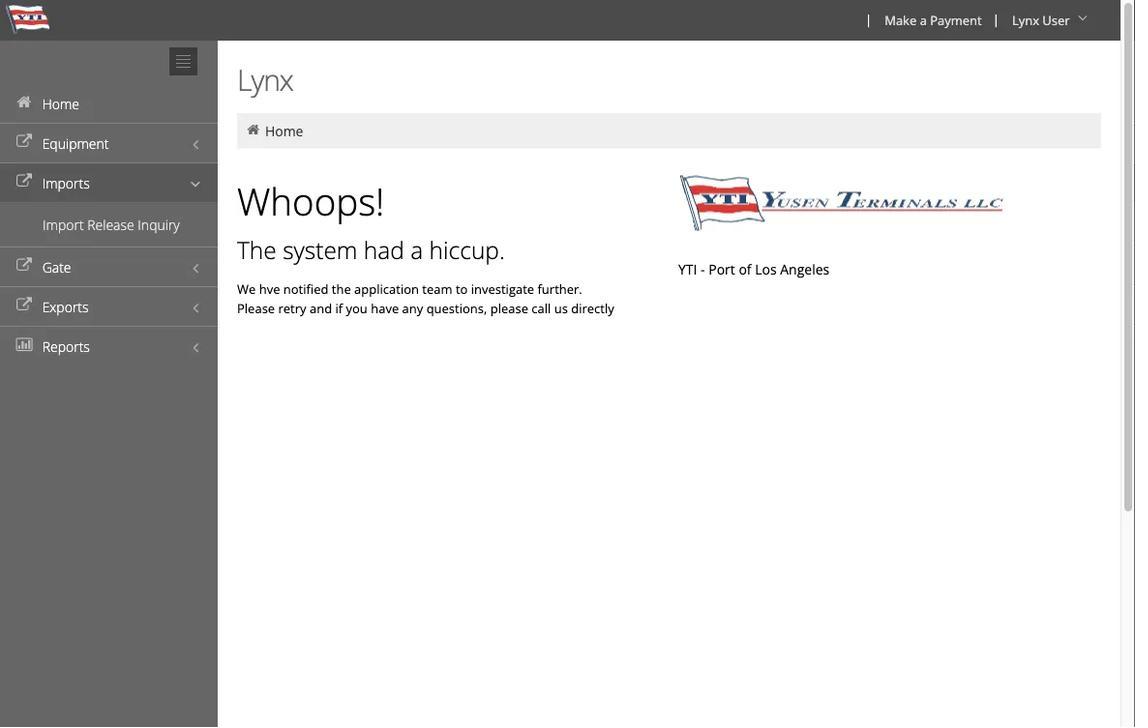 Task type: locate. For each thing, give the bounding box(es) containing it.
external link image inside exports link
[[15, 299, 34, 312]]

user
[[1043, 11, 1070, 29]]

| right payment
[[993, 11, 1000, 28]]

yti
[[678, 260, 697, 279]]

home right home image
[[265, 121, 303, 140]]

external link image inside "gate" 'link'
[[15, 259, 34, 272]]

external link image for imports
[[15, 175, 34, 188]]

hiccup.
[[429, 234, 505, 266]]

notified
[[283, 280, 328, 298]]

home
[[42, 94, 79, 113], [265, 121, 303, 140]]

home image
[[245, 123, 262, 137]]

import release inquiry
[[43, 215, 180, 234]]

we hve notified the application team to investigate further. please retry and if you have any questions, please call us directly
[[237, 280, 614, 317]]

lynx user link
[[1003, 0, 1099, 41]]

0 horizontal spatial a
[[411, 234, 423, 266]]

1 horizontal spatial home
[[265, 121, 303, 140]]

0 horizontal spatial |
[[865, 11, 872, 28]]

2 external link image from the top
[[15, 259, 34, 272]]

lynx user
[[1012, 11, 1070, 29]]

reports
[[42, 337, 90, 356]]

home link up equipment
[[0, 83, 218, 123]]

a inside the "whoops! the system had a hiccup."
[[411, 234, 423, 266]]

0 horizontal spatial lynx
[[237, 60, 293, 99]]

external link image down home icon
[[15, 135, 34, 149]]

0 vertical spatial external link image
[[15, 175, 34, 188]]

1 vertical spatial lynx
[[237, 60, 293, 99]]

you
[[346, 300, 368, 317]]

had
[[364, 234, 404, 266]]

home link
[[0, 83, 218, 123], [265, 121, 303, 140]]

0 vertical spatial external link image
[[15, 135, 34, 149]]

external link image for gate
[[15, 259, 34, 272]]

| left 'make'
[[865, 11, 872, 28]]

1 external link image from the top
[[15, 135, 34, 149]]

1 vertical spatial external link image
[[15, 299, 34, 312]]

0 horizontal spatial home
[[42, 94, 79, 113]]

lynx left user
[[1012, 11, 1039, 29]]

bar chart image
[[15, 338, 34, 352]]

further.
[[538, 280, 582, 298]]

lynx
[[1012, 11, 1039, 29], [237, 60, 293, 99]]

|
[[865, 11, 872, 28], [993, 11, 1000, 28]]

0 vertical spatial a
[[920, 11, 927, 29]]

0 horizontal spatial home link
[[0, 83, 218, 123]]

import
[[43, 215, 84, 234]]

external link image inside equipment link
[[15, 135, 34, 149]]

2 | from the left
[[993, 11, 1000, 28]]

the
[[332, 280, 351, 298]]

0 vertical spatial home
[[42, 94, 79, 113]]

the
[[237, 234, 277, 266]]

make
[[885, 11, 917, 29]]

external link image up the bar chart icon
[[15, 299, 34, 312]]

1 vertical spatial a
[[411, 234, 423, 266]]

us
[[554, 300, 568, 317]]

a right 'make'
[[920, 11, 927, 29]]

port
[[709, 260, 735, 279]]

external link image inside imports link
[[15, 175, 34, 188]]

los
[[755, 260, 777, 279]]

external link image
[[15, 175, 34, 188], [15, 299, 34, 312]]

1 external link image from the top
[[15, 175, 34, 188]]

home image
[[15, 95, 34, 109]]

lynx up home image
[[237, 60, 293, 99]]

1 vertical spatial external link image
[[15, 259, 34, 272]]

a right had
[[411, 234, 423, 266]]

a
[[920, 11, 927, 29], [411, 234, 423, 266]]

please
[[237, 300, 275, 317]]

team
[[422, 280, 452, 298]]

1 horizontal spatial lynx
[[1012, 11, 1039, 29]]

application
[[354, 280, 419, 298]]

1 horizontal spatial |
[[993, 11, 1000, 28]]

home link right home image
[[265, 121, 303, 140]]

home right home icon
[[42, 94, 79, 113]]

and
[[310, 300, 332, 317]]

0 vertical spatial lynx
[[1012, 11, 1039, 29]]

external link image
[[15, 135, 34, 149], [15, 259, 34, 272]]

2 external link image from the top
[[15, 299, 34, 312]]

questions,
[[426, 300, 487, 317]]

external link image left imports
[[15, 175, 34, 188]]

external link image left gate
[[15, 259, 34, 272]]



Task type: describe. For each thing, give the bounding box(es) containing it.
make a payment
[[885, 11, 982, 29]]

exports
[[42, 298, 89, 316]]

1 horizontal spatial home link
[[265, 121, 303, 140]]

make a payment link
[[876, 0, 989, 41]]

gate
[[42, 258, 71, 276]]

system
[[283, 234, 358, 266]]

equipment
[[42, 134, 109, 152]]

exports link
[[0, 286, 218, 326]]

angeles
[[780, 260, 830, 279]]

please
[[490, 300, 528, 317]]

1 horizontal spatial a
[[920, 11, 927, 29]]

any
[[402, 300, 423, 317]]

hve
[[259, 280, 280, 298]]

external link image for exports
[[15, 299, 34, 312]]

retry
[[278, 300, 306, 317]]

if
[[335, 300, 343, 317]]

have
[[371, 300, 399, 317]]

1 | from the left
[[865, 11, 872, 28]]

lynx for lynx
[[237, 60, 293, 99]]

lynx for lynx user
[[1012, 11, 1039, 29]]

investigate
[[471, 280, 534, 298]]

yti - port of los angeles
[[678, 260, 830, 279]]

-
[[701, 260, 705, 279]]

payment
[[930, 11, 982, 29]]

to
[[456, 280, 468, 298]]

import release inquiry link
[[0, 210, 218, 239]]

whoops!
[[237, 176, 385, 227]]

we
[[237, 280, 256, 298]]

reports link
[[0, 326, 218, 366]]

inquiry
[[138, 215, 180, 234]]

whoops! the system had a hiccup.
[[237, 176, 505, 266]]

gate link
[[0, 247, 218, 286]]

home inside home link
[[42, 94, 79, 113]]

1 vertical spatial home
[[265, 121, 303, 140]]

release
[[87, 215, 134, 234]]

equipment link
[[0, 123, 218, 163]]

of
[[739, 260, 751, 279]]

directly
[[571, 300, 614, 317]]

imports link
[[0, 163, 218, 202]]

angle down image
[[1073, 11, 1093, 25]]

imports
[[42, 174, 90, 192]]

call
[[532, 300, 551, 317]]

external link image for equipment
[[15, 135, 34, 149]]



Task type: vqa. For each thing, say whether or not it's contained in the screenshot.
or
no



